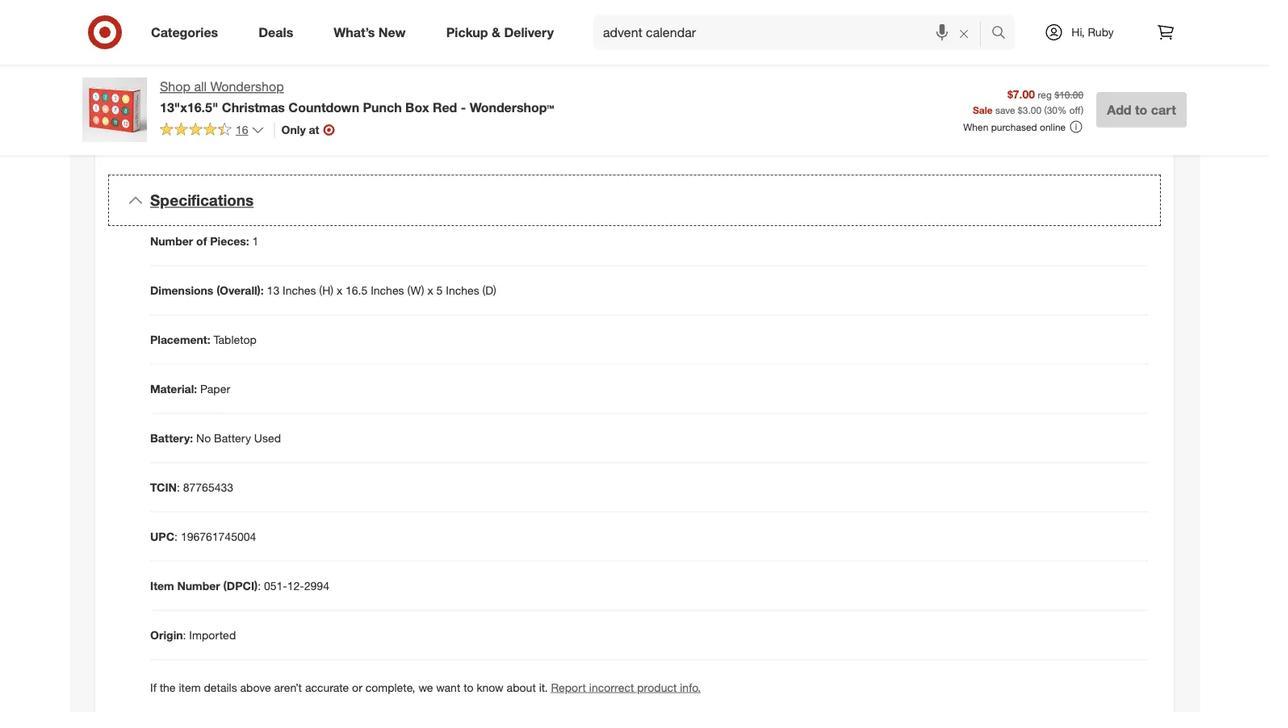 Task type: vqa. For each thing, say whether or not it's contained in the screenshot.
The Ingredients for Inactive ingredients
no



Task type: locate. For each thing, give the bounding box(es) containing it.
countdown up red
[[1055, 26, 1114, 40]]

in
[[891, 26, 900, 40], [1034, 42, 1043, 56], [980, 58, 988, 73]]

1 vertical spatial punch
[[363, 99, 402, 115]]

style
[[929, 26, 952, 40]]

add
[[1107, 102, 1131, 117]]

1 horizontal spatial this
[[979, 26, 997, 40]]

0 horizontal spatial punch
[[363, 99, 402, 115]]

countdown up "numbers"
[[847, 42, 904, 56]]

punch left red
[[363, 99, 402, 115]]

item
[[179, 680, 201, 694]]

0 horizontal spatial countdown
[[221, 33, 277, 47]]

paper up 'shop'
[[166, 55, 196, 69]]

0 vertical spatial this
[[979, 26, 997, 40]]

0 horizontal spatial tabletop
[[166, 78, 209, 92]]

cart
[[1151, 102, 1176, 117]]

tabletop up 13"x16.5"
[[166, 78, 209, 92]]

0 vertical spatial box
[[697, 42, 717, 56]]

christmas down dotted
[[692, 75, 743, 89]]

number
[[150, 234, 193, 248], [177, 578, 220, 592]]

shop all wondershop 13"x16.5" christmas countdown punch box red - wondershop™
[[160, 79, 554, 115]]

a
[[1046, 42, 1052, 56], [686, 58, 692, 73], [811, 75, 817, 89], [1077, 75, 1083, 89]]

and
[[774, 58, 793, 73]]

punch down the track
[[662, 42, 694, 56]]

1 up design,
[[894, 58, 900, 73]]

1 inches from the left
[[283, 283, 316, 297]]

1 right pieces:
[[252, 234, 259, 248]]

number up the dimensions
[[150, 234, 193, 248]]

(
[[1044, 104, 1047, 116]]

hi, ruby
[[1072, 25, 1114, 39]]

1 vertical spatial with
[[662, 58, 683, 73]]

what's new link
[[320, 15, 426, 50]]

1 vertical spatial this
[[906, 75, 924, 89]]

2 horizontal spatial inches
[[446, 283, 479, 297]]

seasonal
[[841, 91, 886, 105]]

1 horizontal spatial inches
[[371, 283, 404, 297]]

inches right 13
[[283, 283, 316, 297]]

(overall):
[[216, 283, 264, 297]]

with right style on the top right of page
[[955, 26, 976, 40]]

0 vertical spatial punch
[[662, 42, 694, 56]]

1 vertical spatial countdown
[[288, 99, 359, 115]]

2 horizontal spatial box
[[1020, 75, 1039, 89]]

the down this
[[826, 58, 842, 73]]

0 horizontal spatial paper
[[166, 55, 196, 69]]

1 vertical spatial box
[[405, 99, 429, 115]]

certified
[[308, 123, 352, 137]]

stewardship
[[201, 123, 263, 137]]

: left 87765433
[[177, 480, 180, 494]]

x left 5
[[427, 283, 433, 297]]

about
[[507, 680, 536, 694]]

1 horizontal spatial countdown
[[1055, 26, 1114, 40]]

inches right 5
[[446, 283, 479, 297]]

0 vertical spatial with
[[955, 26, 976, 40]]

pattern,
[[732, 58, 771, 73]]

to inside button
[[1135, 102, 1147, 117]]

what's new
[[334, 24, 406, 40]]

box down you
[[1020, 75, 1039, 89]]

tabletop down (overall):
[[214, 332, 257, 346]]

1 vertical spatial tabletop
[[214, 332, 257, 346]]

of left pieces:
[[196, 234, 207, 248]]

2 inches from the left
[[371, 283, 404, 297]]

imported
[[189, 627, 236, 642]]

: left 196761745004 on the left bottom
[[174, 529, 178, 543]]

1 horizontal spatial 1
[[894, 58, 900, 73]]

description
[[662, 3, 733, 19]]

16
[[236, 123, 248, 137]]

box
[[315, 33, 334, 47], [975, 42, 994, 56], [1020, 75, 1039, 89]]

countdown up come.
[[960, 75, 1017, 89]]

a right be at the top
[[1077, 75, 1083, 89]]

1 horizontal spatial box
[[697, 42, 717, 56]]

1 horizontal spatial box
[[975, 42, 994, 56]]

bright
[[1055, 42, 1085, 56]]

in left cute
[[891, 26, 900, 40]]

0 vertical spatial of
[[1107, 58, 1117, 73]]

1 vertical spatial paper
[[200, 381, 230, 395]]

2 vertical spatial your
[[816, 91, 838, 105]]

13"x16.5"
[[160, 99, 218, 115]]

box right punch
[[315, 33, 334, 47]]

paper
[[166, 55, 196, 69], [200, 381, 230, 395]]

cute
[[903, 26, 925, 40]]

1 horizontal spatial with
[[955, 26, 976, 40]]

with up close
[[662, 58, 683, 73]]

2 vertical spatial the
[[160, 680, 176, 694]]

to right add
[[1135, 102, 1147, 117]]

0 horizontal spatial of
[[196, 234, 207, 248]]

paper right material: on the left
[[200, 381, 230, 395]]

new
[[379, 24, 406, 40]]

0 horizontal spatial 1
[[252, 234, 259, 248]]

punch
[[662, 42, 694, 56], [363, 99, 402, 115]]

1 inside description track the days until your holiday celebrations in cute style with this christmas countdown punch box from wondershop™. this countdown to christmas box comes in a bright red hue with a dotted pattern, and it has the numbers 1 to 12 punched in to help you keep track of how close christmas is. featuring a reusable design, this paper countdown box will be a piece your family loves incorporating into your seasonal decor for years to come.
[[894, 58, 900, 73]]

details
[[204, 680, 237, 694]]

box left red
[[405, 99, 429, 115]]

aren't
[[274, 680, 302, 694]]

the down description
[[692, 26, 708, 40]]

know
[[477, 680, 504, 694]]

box down search
[[975, 42, 994, 56]]

1 horizontal spatial tabletop
[[214, 332, 257, 346]]

to left help on the top right of the page
[[991, 58, 1001, 73]]

delivery
[[504, 24, 554, 40]]

of down hue on the right of the page
[[1107, 58, 1117, 73]]

categories link
[[137, 15, 238, 50]]

1 horizontal spatial your
[[816, 91, 838, 105]]

at
[[309, 123, 319, 137]]

16 link
[[160, 122, 264, 140]]

tcin
[[150, 480, 177, 494]]

30
[[1047, 104, 1058, 116]]

box
[[697, 42, 717, 56], [405, 99, 429, 115]]

1 horizontal spatial x
[[427, 283, 433, 297]]

the
[[692, 26, 708, 40], [826, 58, 842, 73], [160, 680, 176, 694]]

item number (dpci) : 051-12-2994
[[150, 578, 329, 592]]

if the item details above aren't accurate or complete, we want to know about it. report incorrect product info.
[[150, 680, 701, 694]]

your down how
[[1117, 75, 1139, 89]]

days
[[711, 26, 735, 40]]

reusable
[[820, 75, 863, 89]]

this down the 12
[[906, 75, 924, 89]]

1 horizontal spatial paper
[[200, 381, 230, 395]]

display
[[213, 78, 248, 92]]

0 vertical spatial 1
[[894, 58, 900, 73]]

12-
[[287, 578, 304, 592]]

numbers
[[846, 58, 890, 73]]

1 vertical spatial your
[[1117, 75, 1139, 89]]

countdown up certified
[[288, 99, 359, 115]]

2 horizontal spatial the
[[826, 58, 842, 73]]

christmas down wondershop
[[222, 99, 285, 115]]

inches left (w)
[[371, 283, 404, 297]]

be
[[1061, 75, 1074, 89]]

0 vertical spatial the
[[692, 26, 708, 40]]

it.
[[539, 680, 548, 694]]

0 horizontal spatial inches
[[283, 283, 316, 297]]

to down cute
[[907, 42, 917, 56]]

0 vertical spatial tabletop
[[166, 78, 209, 92]]

in right 'punched'
[[980, 58, 988, 73]]

your down reusable
[[816, 91, 838, 105]]

your up wondershop™.
[[762, 26, 784, 40]]

x right (h)
[[337, 283, 342, 297]]

keep
[[1051, 58, 1076, 73]]

1 horizontal spatial in
[[980, 58, 988, 73]]

only
[[281, 123, 306, 137]]

origin
[[150, 627, 183, 642]]

a up close
[[686, 58, 692, 73]]

What can we help you find? suggestions appear below search field
[[593, 15, 995, 50]]

off
[[1069, 104, 1081, 116]]

the right if
[[160, 680, 176, 694]]

in up you
[[1034, 42, 1043, 56]]

accurate
[[305, 680, 349, 694]]

punch inside description track the days until your holiday celebrations in cute style with this christmas countdown punch box from wondershop™. this countdown to christmas box comes in a bright red hue with a dotted pattern, and it has the numbers 1 to 12 punched in to help you keep track of how close christmas is. featuring a reusable design, this paper countdown box will be a piece your family loves incorporating into your seasonal decor for years to come.
[[662, 42, 694, 56]]

to left the 12
[[903, 58, 913, 73]]

christmas inside shop all wondershop 13"x16.5" christmas countdown punch box red - wondershop™
[[222, 99, 285, 115]]

christmas countdown punch box
[[166, 33, 334, 47]]

box inside description track the days until your holiday celebrations in cute style with this christmas countdown punch box from wondershop™. this countdown to christmas box comes in a bright red hue with a dotted pattern, and it has the numbers 1 to 12 punched in to help you keep track of how close christmas is. featuring a reusable design, this paper countdown box will be a piece your family loves incorporating into your seasonal decor for years to come.
[[697, 42, 717, 56]]

1 horizontal spatial of
[[1107, 58, 1117, 73]]

0 horizontal spatial your
[[762, 26, 784, 40]]

countdown up material
[[221, 33, 277, 47]]

countdown
[[221, 33, 277, 47], [847, 42, 904, 56], [960, 75, 1017, 89]]

0 vertical spatial countdown
[[1055, 26, 1114, 40]]

0 horizontal spatial in
[[891, 26, 900, 40]]

come.
[[982, 91, 1013, 105]]

incorrect
[[589, 680, 634, 694]]

shop
[[160, 79, 190, 94]]

deals
[[259, 24, 293, 40]]

christmas
[[1001, 26, 1052, 40], [166, 33, 218, 47], [920, 42, 971, 56], [692, 75, 743, 89], [222, 99, 285, 115]]

1 vertical spatial number
[[177, 578, 220, 592]]

countdown
[[1055, 26, 1114, 40], [288, 99, 359, 115]]

reusable design
[[166, 100, 250, 115]]

we
[[418, 680, 433, 694]]

(dpci)
[[223, 578, 258, 592]]

pickup & delivery
[[446, 24, 554, 40]]

1 x from the left
[[337, 283, 342, 297]]

box up dotted
[[697, 42, 717, 56]]

%
[[1058, 104, 1067, 116]]

: left imported
[[183, 627, 186, 642]]

3.00
[[1023, 104, 1041, 116]]

0 horizontal spatial x
[[337, 283, 342, 297]]

number right item
[[177, 578, 220, 592]]

1 vertical spatial 1
[[252, 234, 259, 248]]

1 horizontal spatial punch
[[662, 42, 694, 56]]

save
[[995, 104, 1015, 116]]

this up comes
[[979, 26, 997, 40]]

is.
[[747, 75, 757, 89]]

0 horizontal spatial countdown
[[288, 99, 359, 115]]

0 horizontal spatial box
[[405, 99, 429, 115]]

2 horizontal spatial in
[[1034, 42, 1043, 56]]



Task type: describe. For each thing, give the bounding box(es) containing it.
dotted
[[695, 58, 729, 73]]

)
[[1081, 104, 1084, 116]]

forest stewardship council certified
[[166, 123, 352, 137]]

0 horizontal spatial the
[[160, 680, 176, 694]]

tabletop display
[[166, 78, 248, 92]]

reg
[[1038, 88, 1052, 101]]

search button
[[984, 15, 1023, 53]]

christmas up paper material
[[166, 33, 218, 47]]

wondershop
[[210, 79, 284, 94]]

$7.00 reg $10.00 sale save $ 3.00 ( 30 % off )
[[973, 87, 1084, 116]]

celebrations
[[826, 26, 888, 40]]

product
[[637, 680, 677, 694]]

0 horizontal spatial with
[[662, 58, 683, 73]]

it
[[796, 58, 802, 73]]

87765433
[[183, 480, 233, 494]]

(w)
[[407, 283, 424, 297]]

(d)
[[482, 283, 496, 297]]

holiday
[[787, 26, 823, 40]]

item
[[150, 578, 174, 592]]

pieces:
[[210, 234, 249, 248]]

wondershop™
[[470, 99, 554, 115]]

material
[[199, 55, 240, 69]]

&
[[492, 24, 500, 40]]

into
[[794, 91, 813, 105]]

loves
[[695, 91, 721, 105]]

incorporating
[[724, 91, 791, 105]]

: for imported
[[183, 627, 186, 642]]

12
[[916, 58, 929, 73]]

image of 13"x16.5" christmas countdown punch box red - wondershop™ image
[[82, 77, 147, 142]]

search
[[984, 26, 1023, 42]]

origin : imported
[[150, 627, 236, 642]]

ruby
[[1088, 25, 1114, 39]]

0 vertical spatial number
[[150, 234, 193, 248]]

2 horizontal spatial your
[[1117, 75, 1139, 89]]

countdown inside description track the days until your holiday celebrations in cute style with this christmas countdown punch box from wondershop™. this countdown to christmas box comes in a bright red hue with a dotted pattern, and it has the numbers 1 to 12 punched in to help you keep track of how close christmas is. featuring a reusable design, this paper countdown box will be a piece your family loves incorporating into your seasonal decor for years to come.
[[1055, 26, 1114, 40]]

upc : 196761745004
[[150, 529, 256, 543]]

0 vertical spatial in
[[891, 26, 900, 40]]

pickup
[[446, 24, 488, 40]]

forest
[[166, 123, 198, 137]]

christmas down style on the top right of page
[[920, 42, 971, 56]]

1 horizontal spatial countdown
[[847, 42, 904, 56]]

info.
[[680, 680, 701, 694]]

you
[[1029, 58, 1048, 73]]

help
[[1005, 58, 1026, 73]]

years
[[938, 91, 965, 105]]

0 vertical spatial paper
[[166, 55, 196, 69]]

close
[[662, 75, 689, 89]]

categories
[[151, 24, 218, 40]]

from
[[720, 42, 743, 56]]

2 horizontal spatial countdown
[[960, 75, 1017, 89]]

track
[[662, 26, 688, 40]]

: left 051-
[[258, 578, 261, 592]]

: for 196761745004
[[174, 529, 178, 543]]

$7.00
[[1007, 87, 1035, 101]]

report
[[551, 680, 586, 694]]

1 horizontal spatial the
[[692, 26, 708, 40]]

punch inside shop all wondershop 13"x16.5" christmas countdown punch box red - wondershop™
[[363, 99, 402, 115]]

christmas up comes
[[1001, 26, 1052, 40]]

to right want
[[464, 680, 474, 694]]

if
[[150, 680, 156, 694]]

battery
[[214, 431, 251, 445]]

1 vertical spatial of
[[196, 234, 207, 248]]

what's
[[334, 24, 375, 40]]

: for 87765433
[[177, 480, 180, 494]]

3 inches from the left
[[446, 283, 479, 297]]

0 vertical spatial your
[[762, 26, 784, 40]]

all
[[194, 79, 207, 94]]

decor
[[889, 91, 919, 105]]

report incorrect product info. button
[[551, 679, 701, 695]]

1 vertical spatial the
[[826, 58, 842, 73]]

upc
[[150, 529, 174, 543]]

want
[[436, 680, 460, 694]]

or
[[352, 680, 362, 694]]

a down has
[[811, 75, 817, 89]]

design,
[[867, 75, 903, 89]]

material:
[[150, 381, 197, 395]]

a up you
[[1046, 42, 1052, 56]]

16.5
[[346, 283, 368, 297]]

-
[[461, 99, 466, 115]]

box inside shop all wondershop 13"x16.5" christmas countdown punch box red - wondershop™
[[405, 99, 429, 115]]

2 x from the left
[[427, 283, 433, 297]]

punch
[[280, 33, 312, 47]]

0 horizontal spatial box
[[315, 33, 334, 47]]

family
[[662, 91, 692, 105]]

until
[[738, 26, 759, 40]]

specifications
[[150, 191, 254, 209]]

sale
[[973, 104, 993, 116]]

will
[[1042, 75, 1058, 89]]

5
[[436, 283, 443, 297]]

when
[[963, 121, 988, 133]]

red
[[433, 99, 457, 115]]

track
[[1079, 58, 1104, 73]]

complete,
[[365, 680, 415, 694]]

design
[[217, 100, 250, 115]]

of inside description track the days until your holiday celebrations in cute style with this christmas countdown punch box from wondershop™. this countdown to christmas box comes in a bright red hue with a dotted pattern, and it has the numbers 1 to 12 punched in to help you keep track of how close christmas is. featuring a reusable design, this paper countdown box will be a piece your family loves incorporating into your seasonal decor for years to come.
[[1107, 58, 1117, 73]]

0 horizontal spatial this
[[906, 75, 924, 89]]

hi,
[[1072, 25, 1085, 39]]

piece
[[1086, 75, 1114, 89]]

battery:
[[150, 431, 193, 445]]

description track the days until your holiday celebrations in cute style with this christmas countdown punch box from wondershop™. this countdown to christmas box comes in a bright red hue with a dotted pattern, and it has the numbers 1 to 12 punched in to help you keep track of how close christmas is. featuring a reusable design, this paper countdown box will be a piece your family loves incorporating into your seasonal decor for years to come.
[[662, 3, 1141, 105]]

purchased
[[991, 121, 1037, 133]]

$
[[1018, 104, 1023, 116]]

1 vertical spatial in
[[1034, 42, 1043, 56]]

add to cart
[[1107, 102, 1176, 117]]

countdown inside shop all wondershop 13"x16.5" christmas countdown punch box red - wondershop™
[[288, 99, 359, 115]]

placement: tabletop
[[150, 332, 257, 346]]

for
[[922, 91, 935, 105]]

2 vertical spatial in
[[980, 58, 988, 73]]

196761745004
[[181, 529, 256, 543]]

to right years
[[969, 91, 979, 105]]



